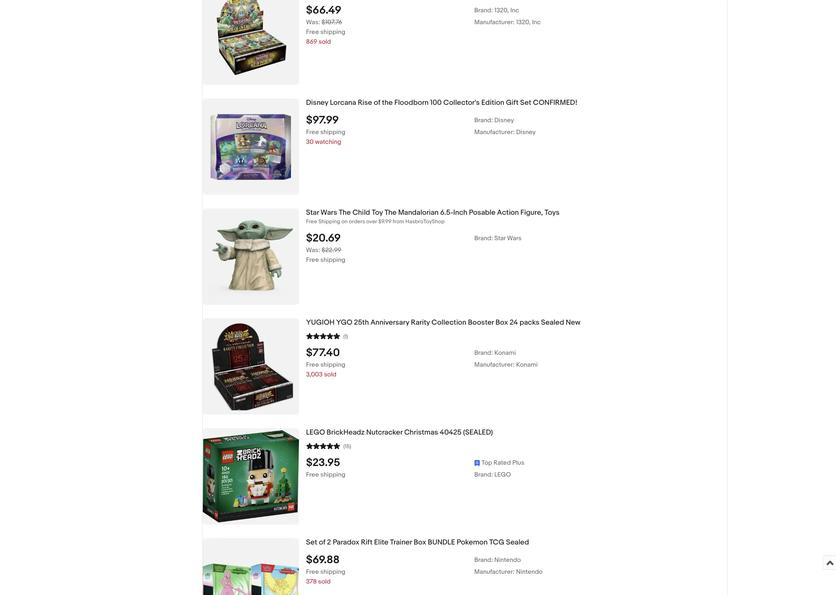 Task type: describe. For each thing, give the bounding box(es) containing it.
(15) link
[[306, 442, 351, 450]]

shipping inside brand: konami free shipping
[[321, 361, 346, 369]]

inch
[[454, 208, 468, 217]]

manufacturer: konami 3,003 sold
[[306, 361, 538, 379]]

shipping inside brand: disney free shipping
[[321, 128, 346, 136]]

free inside manufacturer: 1320, inc free shipping 869 sold
[[306, 28, 319, 36]]

lego brickheadz nutcracker christmas 40425 (sealed) link
[[306, 428, 727, 437]]

3,003
[[306, 370, 323, 379]]

$69.88
[[306, 553, 340, 567]]

on
[[342, 218, 348, 225]]

booster
[[468, 318, 494, 327]]

pokemon
[[457, 538, 488, 547]]

0 vertical spatial set
[[521, 98, 532, 107]]

ygo
[[336, 318, 353, 327]]

manufacturer: 1320, inc free shipping 869 sold
[[306, 18, 541, 46]]

manufacturer: inside manufacturer: 1320, inc free shipping 869 sold
[[475, 18, 515, 26]]

1 the from the left
[[339, 208, 351, 217]]

brand: star wars was: $22.99 free shipping
[[306, 234, 522, 264]]

brand: nintendo free shipping
[[306, 556, 521, 576]]

yugioh
[[306, 318, 335, 327]]

0 horizontal spatial of
[[319, 538, 326, 547]]

disney for brand: disney free shipping
[[495, 116, 514, 124]]

star wars the child toy the mandalorian 6.5-inch posable action figure, toys free shipping on orders over $9.99 from hasbrotoyshop
[[306, 208, 560, 225]]

shipping inside brand: star wars was: $22.99 free shipping
[[321, 256, 346, 264]]

brand: for nintendo
[[475, 556, 493, 564]]

$97.99
[[306, 114, 339, 127]]

christmas
[[404, 428, 438, 437]]

disney inside disney lorcana rise of the floodborn 100 collector's edition gift set confirmed! link
[[306, 98, 328, 107]]

orders
[[349, 218, 365, 225]]

(1)
[[344, 333, 348, 340]]

lego brickheadz nutcracker christmas 40425 (sealed)
[[306, 428, 493, 437]]

brand: konami free shipping
[[306, 349, 516, 369]]

over
[[367, 218, 377, 225]]

star inside star wars the child toy the mandalorian 6.5-inch posable action figure, toys free shipping on orders over $9.99 from hasbrotoyshop
[[306, 208, 319, 217]]

shipping inside manufacturer: 1320, inc free shipping 869 sold
[[321, 28, 346, 36]]

rarity
[[411, 318, 430, 327]]

5 out of 5 stars image for $23.95
[[306, 442, 340, 450]]

378
[[306, 578, 317, 586]]

869
[[306, 38, 317, 46]]

$107.76
[[322, 18, 342, 26]]

yugioh ygo 25th anniversary rarity collection booster box 24 packs sealed new link
[[306, 318, 727, 327]]

brand: 1320, inc was: $107.76
[[306, 6, 520, 26]]

top rated plus
[[482, 459, 525, 467]]

konami for manufacturer: konami 3,003 sold
[[516, 361, 538, 369]]

paradox
[[333, 538, 360, 547]]

sealed inside 'yugioh ygo 25th anniversary rarity collection booster box 24 packs sealed new' link
[[541, 318, 565, 327]]

inc for manufacturer: 1320, inc free shipping 869 sold
[[532, 18, 541, 26]]

$77.40
[[306, 346, 340, 359]]

nintendo for manufacturer: nintendo 378 sold
[[516, 568, 543, 576]]

packs
[[520, 318, 540, 327]]

brand: for lego
[[475, 471, 493, 479]]

rated
[[494, 459, 511, 467]]

rise
[[358, 98, 372, 107]]

from
[[393, 218, 405, 225]]

30
[[306, 138, 314, 146]]

toys
[[545, 208, 560, 217]]

100
[[431, 98, 442, 107]]

free inside brand: konami free shipping
[[306, 361, 319, 369]]

yugioh age of overlord booster box 1st edition factory sealed new! image
[[205, 0, 297, 85]]

sealed inside set of 2 paradox rift elite trainer box bundle pokemon tcg sealed link
[[506, 538, 529, 547]]

manufacturer: disney 30 watching
[[306, 128, 536, 146]]

brand: for star
[[475, 234, 493, 242]]

5 out of 5 stars image for $77.40
[[306, 332, 340, 340]]

yugioh ygo 25th anniversary rarity collection booster box 24 packs sealed new
[[306, 318, 581, 327]]

child
[[353, 208, 370, 217]]

gift
[[506, 98, 519, 107]]

mandalorian
[[398, 208, 439, 217]]

collection
[[432, 318, 467, 327]]

1 vertical spatial set
[[306, 538, 317, 547]]

$20.69
[[306, 232, 341, 245]]

brand: lego
[[475, 471, 511, 479]]

collector's
[[444, 98, 480, 107]]

brand: for 1320,
[[475, 6, 493, 14]]

star wars the child toy the mandalorian 6.5-inch posable action figure, toys link
[[306, 208, 727, 217]]

lego brickheadz nutcracker christmas 40425 (sealed) image
[[203, 428, 299, 525]]

yugioh ygo 25th anniversary rarity collection booster box 24 packs sealed new image
[[203, 322, 299, 411]]

rift
[[361, 538, 373, 547]]

the
[[382, 98, 393, 107]]

brand: for disney
[[475, 116, 493, 124]]

brand: for konami
[[475, 349, 493, 357]]

toy
[[372, 208, 383, 217]]

1 horizontal spatial of
[[374, 98, 381, 107]]

inc for brand: 1320, inc was: $107.76
[[511, 6, 520, 14]]

$23.95
[[306, 456, 340, 469]]

0 vertical spatial lego
[[306, 428, 325, 437]]

2 the from the left
[[385, 208, 397, 217]]

box for trainer
[[414, 538, 426, 547]]

set of 2 paradox rift elite trainer box bundle pokemon tcg sealed
[[306, 538, 529, 547]]

manufacturer: nintendo 378 sold
[[306, 568, 543, 586]]



Task type: vqa. For each thing, say whether or not it's contained in the screenshot.
BRAND: within Brand: Konami Free shipping
yes



Task type: locate. For each thing, give the bounding box(es) containing it.
brand: inside brand: disney free shipping
[[475, 116, 493, 124]]

sealed
[[541, 318, 565, 327], [506, 538, 529, 547]]

disney lorcana rise of the floodborn 100 collector's edition gift set confirmed! link
[[306, 98, 727, 107]]

disney up $97.99
[[306, 98, 328, 107]]

new
[[566, 318, 581, 327]]

0 vertical spatial sealed
[[541, 318, 565, 327]]

1 vertical spatial wars
[[507, 234, 522, 242]]

sold inside manufacturer: 1320, inc free shipping 869 sold
[[319, 38, 331, 46]]

set
[[521, 98, 532, 107], [306, 538, 317, 547]]

edition
[[482, 98, 505, 107]]

nintendo for brand: nintendo free shipping
[[495, 556, 521, 564]]

wars inside brand: star wars was: $22.99 free shipping
[[507, 234, 522, 242]]

sold right 3,003
[[324, 370, 337, 379]]

disney
[[306, 98, 328, 107], [495, 116, 514, 124], [516, 128, 536, 136]]

24
[[510, 318, 518, 327]]

sealed left 'new' on the right bottom of the page
[[541, 318, 565, 327]]

brand: inside brand: 1320, inc was: $107.76
[[475, 6, 493, 14]]

inc inside brand: 1320, inc was: $107.76
[[511, 6, 520, 14]]

free up the 869
[[306, 28, 319, 36]]

shipping down '$77.40'
[[321, 361, 346, 369]]

1 vertical spatial sealed
[[506, 538, 529, 547]]

0 vertical spatial wars
[[321, 208, 337, 217]]

1 vertical spatial box
[[414, 538, 426, 547]]

star
[[306, 208, 319, 217], [495, 234, 506, 242]]

sold for $69.88
[[318, 578, 331, 586]]

2 manufacturer: from the top
[[475, 128, 515, 136]]

1 brand: from the top
[[475, 6, 493, 14]]

shipping
[[321, 28, 346, 36], [321, 128, 346, 136], [321, 256, 346, 264], [321, 361, 346, 369], [321, 471, 346, 479], [321, 568, 346, 576]]

sold for $77.40
[[324, 370, 337, 379]]

1 horizontal spatial the
[[385, 208, 397, 217]]

3 manufacturer: from the top
[[475, 361, 515, 369]]

box left 24 at the right bottom of page
[[496, 318, 508, 327]]

3 free from the top
[[306, 218, 317, 225]]

$9.99
[[378, 218, 392, 225]]

box right trainer
[[414, 538, 426, 547]]

lego up (15) link
[[306, 428, 325, 437]]

6 free from the top
[[306, 471, 319, 479]]

1 horizontal spatial lego
[[495, 471, 511, 479]]

shipping down $23.95
[[321, 471, 346, 479]]

1 vertical spatial lego
[[495, 471, 511, 479]]

konami inside manufacturer: konami 3,003 sold
[[516, 361, 538, 369]]

2 shipping from the top
[[321, 128, 346, 136]]

plus
[[513, 459, 525, 467]]

of left the
[[374, 98, 381, 107]]

sold inside manufacturer: nintendo 378 sold
[[318, 578, 331, 586]]

brand: disney free shipping
[[306, 116, 514, 136]]

1 horizontal spatial 1320,
[[516, 18, 531, 26]]

konami
[[495, 349, 516, 357], [516, 361, 538, 369]]

the
[[339, 208, 351, 217], [385, 208, 397, 217]]

konami for brand: konami free shipping
[[495, 349, 516, 357]]

was: for $22.99
[[306, 246, 320, 254]]

nintendo inside brand: nintendo free shipping
[[495, 556, 521, 564]]

2 brand: from the top
[[475, 116, 493, 124]]

4 brand: from the top
[[475, 349, 493, 357]]

set of 2 paradox rift elite trainer box bundle pokemon tcg sealed image
[[203, 564, 299, 595]]

action
[[497, 208, 519, 217]]

1 manufacturer: from the top
[[475, 18, 515, 26]]

nutcracker
[[367, 428, 403, 437]]

1 vertical spatial of
[[319, 538, 326, 547]]

manufacturer: for $69.88
[[475, 568, 515, 576]]

figure,
[[521, 208, 543, 217]]

0 horizontal spatial star
[[306, 208, 319, 217]]

5 brand: from the top
[[475, 471, 493, 479]]

lego down top rated plus
[[495, 471, 511, 479]]

(1) link
[[306, 332, 348, 340]]

konami down "packs"
[[516, 361, 538, 369]]

free shipping
[[306, 471, 346, 479]]

wars
[[321, 208, 337, 217], [507, 234, 522, 242]]

free down $20.69
[[306, 256, 319, 264]]

$66.49
[[306, 4, 342, 17]]

(sealed)
[[463, 428, 493, 437]]

0 horizontal spatial the
[[339, 208, 351, 217]]

of left the 2
[[319, 538, 326, 547]]

[object undefined] image
[[475, 459, 525, 467]]

shipping up watching
[[321, 128, 346, 136]]

5 shipping from the top
[[321, 471, 346, 479]]

watching
[[315, 138, 341, 146]]

1 vertical spatial sold
[[324, 370, 337, 379]]

nintendo
[[495, 556, 521, 564], [516, 568, 543, 576]]

was: inside brand: star wars was: $22.99 free shipping
[[306, 246, 320, 254]]

brickheadz
[[327, 428, 365, 437]]

star wars the child toy the mandalorian 6.5-inch posable action figure, toys image
[[203, 208, 299, 305]]

(15)
[[344, 443, 351, 450]]

anniversary
[[371, 318, 410, 327]]

Free Shipping on orders over $9.99 from HasbroToyShop text field
[[306, 218, 727, 225]]

shipping inside brand: nintendo free shipping
[[321, 568, 346, 576]]

1 vertical spatial star
[[495, 234, 506, 242]]

was: down $66.49
[[306, 18, 320, 26]]

3 brand: from the top
[[475, 234, 493, 242]]

posable
[[469, 208, 496, 217]]

0 horizontal spatial sealed
[[506, 538, 529, 547]]

set of 2 paradox rift elite trainer box bundle pokemon tcg sealed link
[[306, 538, 727, 547]]

disney down disney lorcana rise of the floodborn 100 collector's edition gift set confirmed! link
[[516, 128, 536, 136]]

4 shipping from the top
[[321, 361, 346, 369]]

2 was: from the top
[[306, 246, 320, 254]]

free down $23.95
[[306, 471, 319, 479]]

disney down gift
[[495, 116, 514, 124]]

4 free from the top
[[306, 256, 319, 264]]

1 horizontal spatial set
[[521, 98, 532, 107]]

free left shipping
[[306, 218, 317, 225]]

0 horizontal spatial inc
[[511, 6, 520, 14]]

box for booster
[[496, 318, 508, 327]]

0 horizontal spatial lego
[[306, 428, 325, 437]]

1 free from the top
[[306, 28, 319, 36]]

brand: inside brand: star wars was: $22.99 free shipping
[[475, 234, 493, 242]]

brand: inside brand: konami free shipping
[[475, 349, 493, 357]]

5 out of 5 stars image up $23.95
[[306, 442, 340, 450]]

0 vertical spatial sold
[[319, 38, 331, 46]]

set left the 2
[[306, 538, 317, 547]]

shipping down $22.99
[[321, 256, 346, 264]]

1 vertical spatial was:
[[306, 246, 320, 254]]

was: down $20.69
[[306, 246, 320, 254]]

2 5 out of 5 stars image from the top
[[306, 442, 340, 450]]

6.5-
[[441, 208, 454, 217]]

1 horizontal spatial wars
[[507, 234, 522, 242]]

0 horizontal spatial box
[[414, 538, 426, 547]]

1 horizontal spatial disney
[[495, 116, 514, 124]]

manufacturer: inside manufacturer: disney 30 watching
[[475, 128, 515, 136]]

floodborn
[[395, 98, 429, 107]]

shipping down the "$107.76"
[[321, 28, 346, 36]]

the up $9.99
[[385, 208, 397, 217]]

trainer
[[390, 538, 412, 547]]

1 vertical spatial inc
[[532, 18, 541, 26]]

1320, for brand:
[[495, 6, 509, 14]]

40425
[[440, 428, 462, 437]]

the up the on
[[339, 208, 351, 217]]

1 vertical spatial nintendo
[[516, 568, 543, 576]]

manufacturer: inside manufacturer: nintendo 378 sold
[[475, 568, 515, 576]]

6 shipping from the top
[[321, 568, 346, 576]]

disney lorcana rise of the floodborn 100 collector's edition gift set confirmed!
[[306, 98, 578, 107]]

1 vertical spatial 5 out of 5 stars image
[[306, 442, 340, 450]]

shipping
[[319, 218, 340, 225]]

1 shipping from the top
[[321, 28, 346, 36]]

brand:
[[475, 6, 493, 14], [475, 116, 493, 124], [475, 234, 493, 242], [475, 349, 493, 357], [475, 471, 493, 479], [475, 556, 493, 564]]

inc inside manufacturer: 1320, inc free shipping 869 sold
[[532, 18, 541, 26]]

5 out of 5 stars image down yugioh
[[306, 332, 340, 340]]

1 horizontal spatial sealed
[[541, 318, 565, 327]]

lorcana
[[330, 98, 356, 107]]

2
[[327, 538, 331, 547]]

1320, for manufacturer:
[[516, 18, 531, 26]]

$22.99
[[322, 246, 342, 254]]

disney inside manufacturer: disney 30 watching
[[516, 128, 536, 136]]

wars inside star wars the child toy the mandalorian 6.5-inch posable action figure, toys free shipping on orders over $9.99 from hasbrotoyshop
[[321, 208, 337, 217]]

free up 30
[[306, 128, 319, 136]]

1 was: from the top
[[306, 18, 320, 26]]

0 vertical spatial konami
[[495, 349, 516, 357]]

manufacturer: for $77.40
[[475, 361, 515, 369]]

2 horizontal spatial disney
[[516, 128, 536, 136]]

hasbrotoyshop
[[406, 218, 445, 225]]

25th
[[354, 318, 369, 327]]

elite
[[374, 538, 389, 547]]

inc
[[511, 6, 520, 14], [532, 18, 541, 26]]

free up 378
[[306, 568, 319, 576]]

nintendo inside manufacturer: nintendo 378 sold
[[516, 568, 543, 576]]

box
[[496, 318, 508, 327], [414, 538, 426, 547]]

sold right the 869
[[319, 38, 331, 46]]

brand: inside brand: nintendo free shipping
[[475, 556, 493, 564]]

0 horizontal spatial disney
[[306, 98, 328, 107]]

wars up shipping
[[321, 208, 337, 217]]

1 horizontal spatial box
[[496, 318, 508, 327]]

manufacturer:
[[475, 18, 515, 26], [475, 128, 515, 136], [475, 361, 515, 369], [475, 568, 515, 576]]

free inside star wars the child toy the mandalorian 6.5-inch posable action figure, toys free shipping on orders over $9.99 from hasbrotoyshop
[[306, 218, 317, 225]]

1 vertical spatial disney
[[495, 116, 514, 124]]

2 free from the top
[[306, 128, 319, 136]]

1320, inside brand: 1320, inc was: $107.76
[[495, 6, 509, 14]]

0 vertical spatial nintendo
[[495, 556, 521, 564]]

top
[[482, 459, 493, 467]]

0 horizontal spatial set
[[306, 538, 317, 547]]

star up shipping
[[306, 208, 319, 217]]

was: for $107.76
[[306, 18, 320, 26]]

1 vertical spatial konami
[[516, 361, 538, 369]]

0 vertical spatial inc
[[511, 6, 520, 14]]

0 vertical spatial of
[[374, 98, 381, 107]]

free inside brand: disney free shipping
[[306, 128, 319, 136]]

shipping down $69.88
[[321, 568, 346, 576]]

2 vertical spatial disney
[[516, 128, 536, 136]]

konami inside brand: konami free shipping
[[495, 349, 516, 357]]

2 vertical spatial sold
[[318, 578, 331, 586]]

free up 3,003
[[306, 361, 319, 369]]

sold
[[319, 38, 331, 46], [324, 370, 337, 379], [318, 578, 331, 586]]

1 vertical spatial 1320,
[[516, 18, 531, 26]]

star inside brand: star wars was: $22.99 free shipping
[[495, 234, 506, 242]]

0 vertical spatial disney
[[306, 98, 328, 107]]

disney for manufacturer: disney 30 watching
[[516, 128, 536, 136]]

tcg
[[490, 538, 505, 547]]

was: inside brand: 1320, inc was: $107.76
[[306, 18, 320, 26]]

lego
[[306, 428, 325, 437], [495, 471, 511, 479]]

0 horizontal spatial wars
[[321, 208, 337, 217]]

disney inside brand: disney free shipping
[[495, 116, 514, 124]]

4 manufacturer: from the top
[[475, 568, 515, 576]]

set right gift
[[521, 98, 532, 107]]

star down free shipping on orders over $9.99 from hasbrotoyshop text box
[[495, 234, 506, 242]]

3 shipping from the top
[[321, 256, 346, 264]]

konami down 24 at the right bottom of page
[[495, 349, 516, 357]]

disney lorcana rise of the floodborn 100 collector's edition gift set confirmed! image
[[203, 98, 299, 195]]

7 free from the top
[[306, 568, 319, 576]]

1320, inside manufacturer: 1320, inc free shipping 869 sold
[[516, 18, 531, 26]]

5 out of 5 stars image
[[306, 332, 340, 340], [306, 442, 340, 450]]

0 vertical spatial box
[[496, 318, 508, 327]]

0 vertical spatial star
[[306, 208, 319, 217]]

free inside brand: star wars was: $22.99 free shipping
[[306, 256, 319, 264]]

0 horizontal spatial 1320,
[[495, 6, 509, 14]]

1 horizontal spatial star
[[495, 234, 506, 242]]

free inside brand: nintendo free shipping
[[306, 568, 319, 576]]

0 vertical spatial was:
[[306, 18, 320, 26]]

sold inside manufacturer: konami 3,003 sold
[[324, 370, 337, 379]]

1 5 out of 5 stars image from the top
[[306, 332, 340, 340]]

was:
[[306, 18, 320, 26], [306, 246, 320, 254]]

wars down free shipping on orders over $9.99 from hasbrotoyshop text box
[[507, 234, 522, 242]]

5 free from the top
[[306, 361, 319, 369]]

1 horizontal spatial inc
[[532, 18, 541, 26]]

sold right 378
[[318, 578, 331, 586]]

manufacturer: inside manufacturer: konami 3,003 sold
[[475, 361, 515, 369]]

free
[[306, 28, 319, 36], [306, 128, 319, 136], [306, 218, 317, 225], [306, 256, 319, 264], [306, 361, 319, 369], [306, 471, 319, 479], [306, 568, 319, 576]]

1320,
[[495, 6, 509, 14], [516, 18, 531, 26]]

manufacturer: for $97.99
[[475, 128, 515, 136]]

0 vertical spatial 5 out of 5 stars image
[[306, 332, 340, 340]]

confirmed!
[[533, 98, 578, 107]]

bundle
[[428, 538, 455, 547]]

0 vertical spatial 1320,
[[495, 6, 509, 14]]

6 brand: from the top
[[475, 556, 493, 564]]

sealed right tcg
[[506, 538, 529, 547]]



